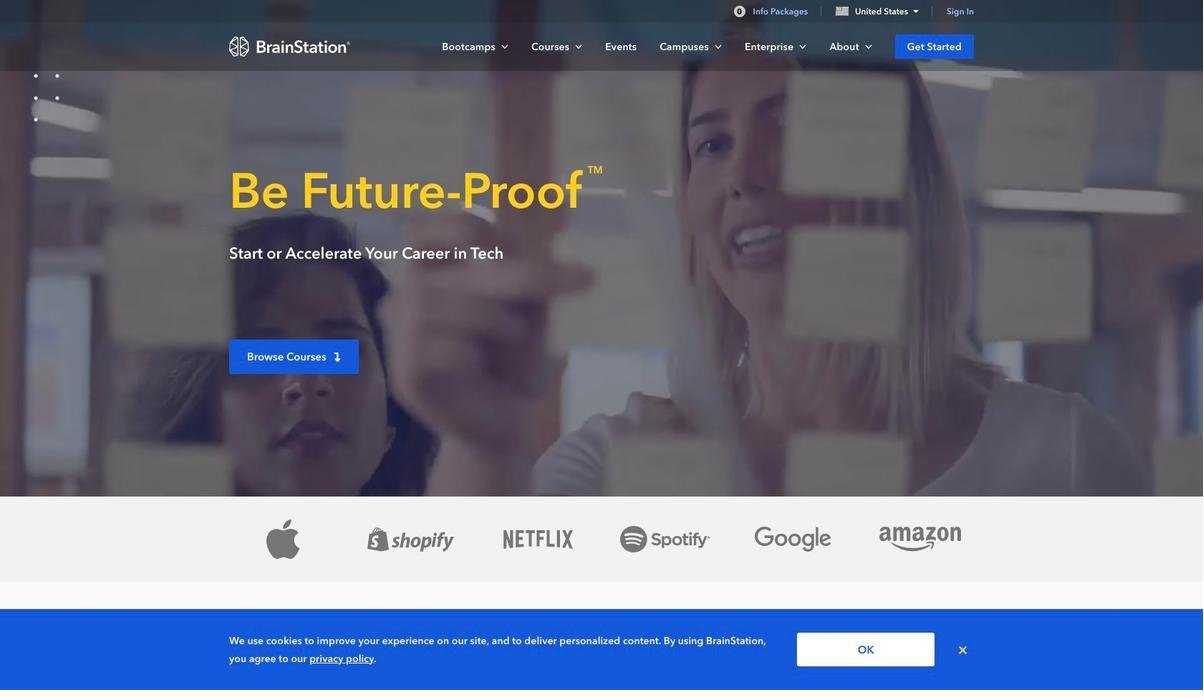 Task type: vqa. For each thing, say whether or not it's contained in the screenshot.
BrainStation image
yes



Task type: describe. For each thing, give the bounding box(es) containing it.
brainstation image
[[229, 37, 350, 57]]



